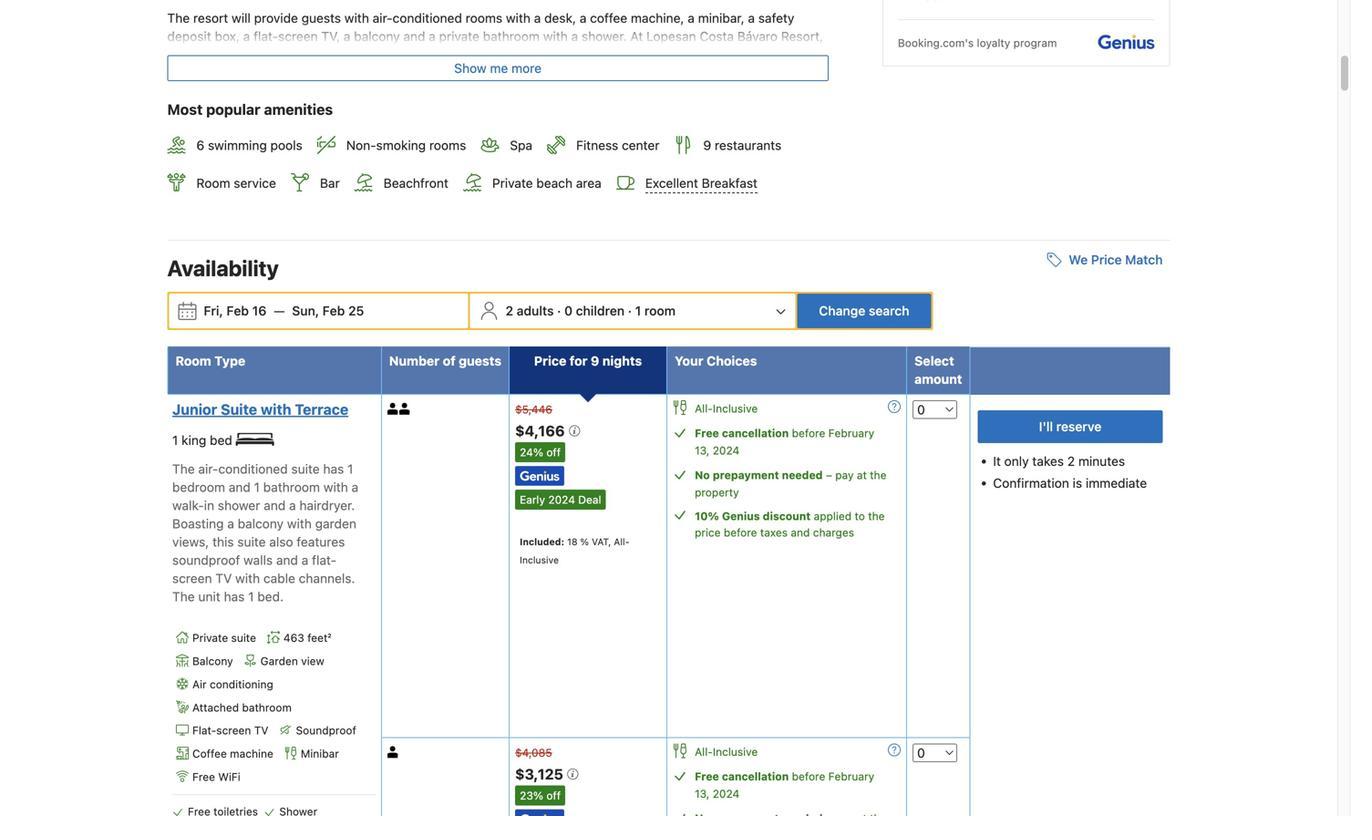 Task type: vqa. For each thing, say whether or not it's contained in the screenshot.
area
yes



Task type: locate. For each thing, give the bounding box(es) containing it.
$4,166
[[515, 422, 569, 440]]

off
[[547, 446, 561, 459], [547, 789, 561, 802]]

0 vertical spatial tv
[[216, 571, 232, 586]]

1 horizontal spatial screen
[[216, 724, 251, 737]]

bathroom inside the air-conditioned suite has 1 bedroom and 1 bathroom with a walk-in shower and a hairdryer. boasting a balcony with garden views, this suite also features soundproof walls and a flat- screen tv with cable channels. the unit has 1 bed.
[[263, 480, 320, 495]]

25
[[348, 303, 364, 318]]

23% off. you're getting 23% off the original price due to multiple deals and benefits.. element
[[515, 786, 566, 806]]

bathroom
[[263, 480, 320, 495], [242, 701, 292, 714]]

1 vertical spatial february
[[829, 770, 875, 783]]

1 vertical spatial more details on meals and payment options image
[[888, 744, 901, 756]]

before for second more details on meals and payment options icon from the bottom of the page
[[792, 427, 826, 439]]

0 vertical spatial 2024
[[713, 444, 740, 457]]

1 vertical spatial inclusive
[[520, 555, 559, 566]]

1 vertical spatial tv
[[254, 724, 269, 737]]

cancellation for second more details on meals and payment options icon from the bottom of the page
[[722, 427, 789, 439]]

2 left adults
[[506, 303, 514, 318]]

occupancy image
[[388, 403, 399, 415], [399, 403, 411, 415], [388, 746, 399, 758]]

hotel chain/brand: lopesan hotel group
[[167, 328, 403, 343]]

1 vertical spatial 2
[[1068, 454, 1075, 469]]

%
[[581, 536, 589, 547]]

1 king bed
[[172, 433, 236, 448]]

tv inside the air-conditioned suite has 1 bedroom and 1 bathroom with a walk-in shower and a hairdryer. boasting a balcony with garden views, this suite also features soundproof walls and a flat- screen tv with cable channels. the unit has 1 bed.
[[216, 571, 232, 586]]

1 vertical spatial cancellation
[[722, 770, 789, 783]]

—
[[274, 303, 285, 318]]

0 horizontal spatial has
[[224, 589, 245, 604]]

2 up 'is'
[[1068, 454, 1075, 469]]

1 13, from the top
[[695, 444, 710, 457]]

king
[[182, 433, 206, 448]]

1 horizontal spatial private
[[492, 175, 533, 190]]

suite up hairdryer.
[[291, 461, 320, 476]]

0 vertical spatial room
[[197, 175, 230, 190]]

2 cancellation from the top
[[722, 770, 789, 783]]

needed
[[782, 469, 823, 481]]

1 vertical spatial off
[[547, 789, 561, 802]]

2 vertical spatial inclusive
[[713, 745, 758, 758]]

$3,125
[[515, 766, 567, 783]]

has right unit
[[224, 589, 245, 604]]

0 horizontal spatial 9
[[591, 353, 600, 368]]

1 vertical spatial bathroom
[[242, 701, 292, 714]]

0 horizontal spatial hotel
[[167, 328, 199, 343]]

sun, feb 25 button
[[285, 294, 371, 327]]

room left type
[[176, 353, 211, 368]]

feb left 16 on the top left of page
[[227, 303, 249, 318]]

walls
[[244, 553, 273, 568]]

0 vertical spatial price
[[1092, 252, 1122, 267]]

1 horizontal spatial hotel
[[332, 328, 364, 343]]

before
[[792, 427, 826, 439], [724, 526, 757, 539], [792, 770, 826, 783]]

2024 for 2nd more details on meals and payment options icon from the top of the page
[[713, 787, 740, 800]]

the air-conditioned suite has 1 bedroom and 1 bathroom with a walk-in shower and a hairdryer. boasting a balcony with garden views, this suite also features soundproof walls and a flat- screen tv with cable channels. the unit has 1 bed.
[[172, 461, 359, 604]]

0 vertical spatial inclusive
[[713, 402, 758, 415]]

inclusive for 2nd more details on meals and payment options icon from the top of the page
[[713, 745, 758, 758]]

1 vertical spatial 13,
[[695, 787, 710, 800]]

service
[[234, 175, 276, 190]]

soundproof
[[296, 724, 356, 737]]

room type
[[176, 353, 246, 368]]

off for $4,166
[[547, 446, 561, 459]]

booking.com's
[[898, 37, 974, 49]]

hotel up room type
[[167, 328, 199, 343]]

1 vertical spatial private
[[192, 632, 228, 645]]

price right we on the right of page
[[1092, 252, 1122, 267]]

1 vertical spatial all-inclusive
[[695, 745, 758, 758]]

with
[[261, 401, 291, 418], [324, 480, 348, 495], [287, 516, 312, 531], [235, 571, 260, 586]]

at
[[857, 469, 867, 481]]

– pay at the property
[[695, 469, 887, 499]]

off inside 23% off. you're getting 23% off the original price due to multiple deals and benefits.. element
[[547, 789, 561, 802]]

coffee machine
[[192, 747, 273, 760]]

and down discount
[[791, 526, 810, 539]]

the right 'at'
[[870, 469, 887, 481]]

screen down soundproof
[[172, 571, 212, 586]]

walk-
[[172, 498, 204, 513]]

2
[[506, 303, 514, 318], [1068, 454, 1075, 469]]

feb
[[227, 303, 249, 318], [323, 303, 345, 318]]

early 2024 deal
[[520, 494, 602, 506]]

0 vertical spatial all-
[[695, 402, 713, 415]]

feb left 25
[[323, 303, 345, 318]]

1 vertical spatial before
[[724, 526, 757, 539]]

0 vertical spatial cancellation
[[722, 427, 789, 439]]

0 vertical spatial private
[[492, 175, 533, 190]]

0 vertical spatial all-inclusive
[[695, 402, 758, 415]]

0 horizontal spatial 2
[[506, 303, 514, 318]]

2 vertical spatial 2024
[[713, 787, 740, 800]]

0 vertical spatial february
[[829, 427, 875, 439]]

1 horizontal spatial has
[[323, 461, 344, 476]]

1 horizontal spatial feb
[[323, 303, 345, 318]]

price inside dropdown button
[[1092, 252, 1122, 267]]

2 vertical spatial before
[[792, 770, 826, 783]]

6 swimming pools
[[197, 138, 303, 153]]

tv up unit
[[216, 571, 232, 586]]

1 february from the top
[[829, 427, 875, 439]]

1 more details on meals and payment options image from the top
[[888, 400, 901, 413]]

1 horizontal spatial price
[[1092, 252, 1122, 267]]

hotel down 25
[[332, 328, 364, 343]]

0 vertical spatial screen
[[172, 571, 212, 586]]

0 vertical spatial free cancellation
[[695, 427, 789, 439]]

2 vertical spatial all-
[[695, 745, 713, 758]]

13,
[[695, 444, 710, 457], [695, 787, 710, 800]]

search
[[869, 303, 910, 318]]

fitness center
[[576, 138, 660, 153]]

suite up walls
[[237, 534, 266, 549]]

and up balcony
[[264, 498, 286, 513]]

booking.com's loyalty program
[[898, 37, 1057, 49]]

tv up machine
[[254, 724, 269, 737]]

0 vertical spatial before
[[792, 427, 826, 439]]

2 february from the top
[[829, 770, 875, 783]]

0 vertical spatial more details on meals and payment options image
[[888, 400, 901, 413]]

we price match
[[1069, 252, 1163, 267]]

0 vertical spatial bathroom
[[263, 480, 320, 495]]

1 cancellation from the top
[[722, 427, 789, 439]]

0 horizontal spatial ·
[[557, 303, 561, 318]]

hotel
[[167, 328, 199, 343], [332, 328, 364, 343]]

0 vertical spatial has
[[323, 461, 344, 476]]

with right suite
[[261, 401, 291, 418]]

boasting
[[172, 516, 224, 531]]

the right to on the right
[[868, 510, 885, 522]]

2 off from the top
[[547, 789, 561, 802]]

463 feet²
[[284, 632, 331, 645]]

all- for 2nd more details on meals and payment options icon from the top of the page
[[695, 745, 713, 758]]

9 up excellent breakfast
[[704, 138, 712, 153]]

2 adults · 0 children · 1 room button
[[472, 293, 794, 328]]

· left 0
[[557, 303, 561, 318]]

1 vertical spatial room
[[176, 353, 211, 368]]

1 horizontal spatial 9
[[704, 138, 712, 153]]

terrace
[[295, 401, 349, 418]]

junior suite with terrace link
[[172, 400, 371, 418]]

the up bedroom
[[172, 461, 195, 476]]

cable
[[264, 571, 295, 586]]

0 vertical spatial 2
[[506, 303, 514, 318]]

private beach area
[[492, 175, 602, 190]]

off inside the 24% off. you're getting 24% off the original price due to multiple deals and benefits.. element
[[547, 446, 561, 459]]

genius
[[722, 510, 760, 522]]

the left unit
[[172, 589, 195, 604]]

bathroom up hairdryer.
[[263, 480, 320, 495]]

1 vertical spatial suite
[[237, 534, 266, 549]]

0 vertical spatial 9
[[704, 138, 712, 153]]

2 free cancellation from the top
[[695, 770, 789, 783]]

has up hairdryer.
[[323, 461, 344, 476]]

1 off from the top
[[547, 446, 561, 459]]

0 horizontal spatial tv
[[216, 571, 232, 586]]

excellent breakfast
[[646, 175, 758, 191]]

screen up coffee machine
[[216, 724, 251, 737]]

0 horizontal spatial price
[[534, 353, 567, 368]]

2 all-inclusive from the top
[[695, 745, 758, 758]]

more details on meals and payment options image
[[888, 400, 901, 413], [888, 744, 901, 756]]

1 vertical spatial all-
[[614, 536, 630, 547]]

1 · from the left
[[557, 303, 561, 318]]

1 vertical spatial has
[[224, 589, 245, 604]]

unit
[[198, 589, 220, 604]]

loyalty
[[977, 37, 1011, 49]]

conditioning
[[210, 678, 273, 691]]

children
[[576, 303, 625, 318]]

we
[[1069, 252, 1088, 267]]

0 horizontal spatial private
[[192, 632, 228, 645]]

included:
[[520, 536, 565, 547]]

1 hotel from the left
[[167, 328, 199, 343]]

february for second more details on meals and payment options icon from the bottom of the page
[[829, 427, 875, 439]]

1 horizontal spatial 2
[[1068, 454, 1075, 469]]

2 feb from the left
[[323, 303, 345, 318]]

no
[[695, 469, 710, 481]]

room down 6
[[197, 175, 230, 190]]

room service
[[197, 175, 276, 190]]

inclusive
[[713, 402, 758, 415], [520, 555, 559, 566], [713, 745, 758, 758]]

a left the flat-
[[302, 553, 309, 568]]

0 horizontal spatial feb
[[227, 303, 249, 318]]

1 vertical spatial the
[[172, 589, 195, 604]]

a
[[352, 480, 359, 495], [289, 498, 296, 513], [227, 516, 234, 531], [302, 553, 309, 568]]

suite up balcony
[[231, 632, 256, 645]]

all- for second more details on meals and payment options icon from the bottom of the page
[[695, 402, 713, 415]]

1 left "room"
[[635, 303, 641, 318]]

2 inside it only takes 2 minutes confirmation is immediate
[[1068, 454, 1075, 469]]

0 vertical spatial before february 13, 2024
[[695, 427, 875, 457]]

0 vertical spatial the
[[172, 461, 195, 476]]

with up 'also'
[[287, 516, 312, 531]]

minutes
[[1079, 454, 1126, 469]]

bed.
[[257, 589, 284, 604]]

channels.
[[299, 571, 355, 586]]

and down 'also'
[[276, 553, 298, 568]]

6
[[197, 138, 205, 153]]

2 more details on meals and payment options image from the top
[[888, 744, 901, 756]]

off right the 23%
[[547, 789, 561, 802]]

1 all-inclusive from the top
[[695, 402, 758, 415]]

· right children
[[628, 303, 632, 318]]

show me more
[[454, 61, 542, 76]]

2024 for second more details on meals and payment options icon from the bottom of the page
[[713, 444, 740, 457]]

breakfast
[[702, 175, 758, 191]]

all-inclusive for second more details on meals and payment options icon from the bottom of the page
[[695, 402, 758, 415]]

23%
[[520, 789, 544, 802]]

0 vertical spatial off
[[547, 446, 561, 459]]

inclusive for second more details on meals and payment options icon from the bottom of the page
[[713, 402, 758, 415]]

bathroom down conditioning
[[242, 701, 292, 714]]

0 vertical spatial the
[[870, 469, 887, 481]]

24%
[[520, 446, 544, 459]]

1 left king at the bottom
[[172, 433, 178, 448]]

1 vertical spatial before february 13, 2024
[[695, 770, 875, 800]]

1 free cancellation from the top
[[695, 427, 789, 439]]

0 vertical spatial 13,
[[695, 444, 710, 457]]

this
[[213, 534, 234, 549]]

february for 2nd more details on meals and payment options icon from the top of the page
[[829, 770, 875, 783]]

18 % vat, all- inclusive
[[520, 536, 630, 566]]

fitness
[[576, 138, 619, 153]]

9
[[704, 138, 712, 153], [591, 353, 600, 368]]

a left hairdryer.
[[289, 498, 296, 513]]

1 vertical spatial the
[[868, 510, 885, 522]]

all-inclusive
[[695, 402, 758, 415], [695, 745, 758, 758]]

it
[[994, 454, 1001, 469]]

price left the for at the top of the page
[[534, 353, 567, 368]]

1 horizontal spatial ·
[[628, 303, 632, 318]]

1 vertical spatial price
[[534, 353, 567, 368]]

9 right the for at the top of the page
[[591, 353, 600, 368]]

off right 24%
[[547, 446, 561, 459]]

0 horizontal spatial screen
[[172, 571, 212, 586]]

private down spa
[[492, 175, 533, 190]]

suite
[[291, 461, 320, 476], [237, 534, 266, 549], [231, 632, 256, 645]]

room
[[645, 303, 676, 318]]

2 adults · 0 children · 1 room
[[506, 303, 676, 318]]

1 vertical spatial screen
[[216, 724, 251, 737]]

1 vertical spatial free cancellation
[[695, 770, 789, 783]]

2 · from the left
[[628, 303, 632, 318]]

private up balcony
[[192, 632, 228, 645]]

with up hairdryer.
[[324, 480, 348, 495]]

availability
[[167, 255, 279, 281]]



Task type: describe. For each thing, give the bounding box(es) containing it.
the inside – pay at the property
[[870, 469, 887, 481]]

and up shower
[[229, 480, 251, 495]]

a up this on the bottom of page
[[227, 516, 234, 531]]

early 2024 deal. you're getting a reduced rate because this property is offering a discount on stays between january 1 and april 1, 2024.. element
[[515, 490, 606, 510]]

applied
[[814, 510, 852, 522]]

9 restaurants
[[704, 138, 782, 153]]

rooms
[[429, 138, 466, 153]]

group
[[367, 328, 403, 343]]

garden view
[[261, 655, 325, 668]]

is
[[1073, 475, 1083, 490]]

1 left bed.
[[248, 589, 254, 604]]

bar
[[320, 175, 340, 190]]

charges
[[813, 526, 855, 539]]

select amount
[[915, 353, 963, 386]]

all-inclusive for 2nd more details on meals and payment options icon from the top of the page
[[695, 745, 758, 758]]

with down walls
[[235, 571, 260, 586]]

1 before february 13, 2024 from the top
[[695, 427, 875, 457]]

taxes
[[761, 526, 788, 539]]

me
[[490, 61, 508, 76]]

bedroom
[[172, 480, 225, 495]]

to
[[855, 510, 865, 522]]

flat-
[[312, 553, 337, 568]]

0
[[565, 303, 573, 318]]

1 down the conditioned
[[254, 480, 260, 495]]

wifi
[[218, 771, 241, 783]]

no prepayment needed
[[695, 469, 823, 481]]

1 inside "dropdown button"
[[635, 303, 641, 318]]

fri, feb 16 button
[[197, 294, 274, 327]]

room for room service
[[197, 175, 230, 190]]

fri, feb 16 — sun, feb 25
[[204, 303, 364, 318]]

most popular amenities
[[167, 101, 333, 118]]

463
[[284, 632, 304, 645]]

conditioned
[[218, 461, 288, 476]]

hairdryer.
[[300, 498, 355, 513]]

$4,085
[[515, 746, 552, 759]]

2 inside "dropdown button"
[[506, 303, 514, 318]]

features
[[297, 534, 345, 549]]

air conditioning
[[192, 678, 273, 691]]

free cancellation for second more details on meals and payment options icon from the bottom of the page
[[695, 427, 789, 439]]

suite
[[221, 401, 257, 418]]

smoking
[[376, 138, 426, 153]]

1 feb from the left
[[227, 303, 249, 318]]

flat-screen tv
[[192, 724, 269, 737]]

all- inside 18 % vat, all- inclusive
[[614, 536, 630, 547]]

confirmation
[[994, 475, 1070, 490]]

i'll reserve button
[[978, 410, 1163, 443]]

before for 2nd more details on meals and payment options icon from the top of the page
[[792, 770, 826, 783]]

garden
[[261, 655, 298, 668]]

a up hairdryer.
[[352, 480, 359, 495]]

change
[[819, 303, 866, 318]]

with inside junior suite with terrace link
[[261, 401, 291, 418]]

chain/brand:
[[202, 328, 276, 343]]

spa
[[510, 138, 533, 153]]

center
[[622, 138, 660, 153]]

attached
[[192, 701, 239, 714]]

1 the from the top
[[172, 461, 195, 476]]

1 vertical spatial 2024
[[548, 494, 575, 506]]

popular
[[206, 101, 261, 118]]

room for room type
[[176, 353, 211, 368]]

immediate
[[1086, 475, 1148, 490]]

attached bathroom
[[192, 701, 292, 714]]

2 hotel from the left
[[332, 328, 364, 343]]

early
[[520, 494, 545, 506]]

view
[[301, 655, 325, 668]]

pools
[[271, 138, 303, 153]]

2 the from the top
[[172, 589, 195, 604]]

your
[[675, 353, 704, 368]]

1 vertical spatial 9
[[591, 353, 600, 368]]

off for $3,125
[[547, 789, 561, 802]]

free cancellation for 2nd more details on meals and payment options icon from the top of the page
[[695, 770, 789, 783]]

shower
[[218, 498, 260, 513]]

garden
[[315, 516, 357, 531]]

views,
[[172, 534, 209, 549]]

the inside 'applied to the price before taxes and charges'
[[868, 510, 885, 522]]

junior suite with terrace
[[172, 401, 349, 418]]

cancellation for 2nd more details on meals and payment options icon from the top of the page
[[722, 770, 789, 783]]

in
[[204, 498, 214, 513]]

2 13, from the top
[[695, 787, 710, 800]]

and inside 'applied to the price before taxes and charges'
[[791, 526, 810, 539]]

fri,
[[204, 303, 223, 318]]

vat,
[[592, 536, 611, 547]]

16
[[252, 303, 267, 318]]

property
[[695, 486, 739, 499]]

2 vertical spatial suite
[[231, 632, 256, 645]]

restaurants
[[715, 138, 782, 153]]

before inside 'applied to the price before taxes and charges'
[[724, 526, 757, 539]]

24% off. you're getting 24% off the original price due to multiple deals and benefits.. element
[[515, 442, 566, 462]]

$5,446
[[515, 403, 553, 416]]

applied to the price before taxes and charges
[[695, 510, 885, 539]]

2 before february 13, 2024 from the top
[[695, 770, 875, 800]]

of
[[443, 353, 456, 368]]

number of guests
[[389, 353, 502, 368]]

sun,
[[292, 303, 319, 318]]

select
[[915, 353, 955, 368]]

screen inside the air-conditioned suite has 1 bedroom and 1 bathroom with a walk-in shower and a hairdryer. boasting a balcony with garden views, this suite also features soundproof walls and a flat- screen tv with cable channels. the unit has 1 bed.
[[172, 571, 212, 586]]

inclusive inside 18 % vat, all- inclusive
[[520, 555, 559, 566]]

your choices
[[675, 353, 757, 368]]

choices
[[707, 353, 757, 368]]

–
[[826, 469, 833, 481]]

0 vertical spatial suite
[[291, 461, 320, 476]]

balcony
[[192, 655, 233, 668]]

non-smoking rooms
[[346, 138, 466, 153]]

swimming
[[208, 138, 267, 153]]

1 horizontal spatial tv
[[254, 724, 269, 737]]

for
[[570, 353, 588, 368]]

private for private beach area
[[492, 175, 533, 190]]

feet²
[[308, 632, 331, 645]]

1 up hairdryer.
[[348, 461, 353, 476]]

show
[[454, 61, 487, 76]]

private suite
[[192, 632, 256, 645]]

soundproof
[[172, 553, 240, 568]]

free wifi
[[192, 771, 241, 783]]

air-
[[198, 461, 218, 476]]

private for private suite
[[192, 632, 228, 645]]

price
[[695, 526, 721, 539]]

discount
[[763, 510, 811, 522]]



